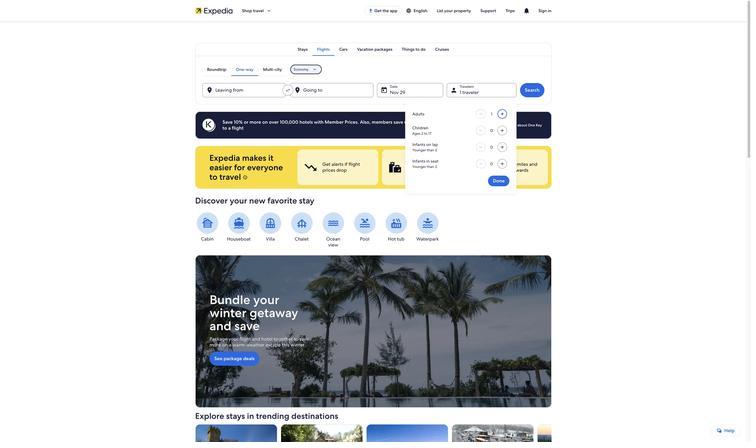 Task type: vqa. For each thing, say whether or not it's contained in the screenshot.
'application'
no



Task type: describe. For each thing, give the bounding box(es) containing it.
or
[[244, 119, 248, 125]]

to right up
[[411, 119, 416, 125]]

learn
[[508, 123, 517, 128]]

waterpark button
[[415, 213, 440, 242]]

pool button
[[353, 213, 377, 242]]

increase the number of infants in seat image
[[499, 161, 506, 166]]

nov
[[390, 89, 399, 96]]

fairfield which includes a house image
[[281, 425, 363, 442]]

adults
[[412, 111, 425, 117]]

up
[[404, 119, 410, 125]]

flights link
[[312, 43, 335, 56]]

houseboat
[[227, 236, 251, 242]]

than for on
[[427, 148, 434, 153]]

learn about one key
[[508, 123, 542, 128]]

key inside earn airline miles and one key rewards
[[502, 167, 510, 173]]

travel sale activities deals image
[[195, 255, 551, 408]]

flight inside bundle your winter getaway and save package your flight and hotel together to save more on a warm-weather escape this winter.
[[239, 336, 251, 342]]

a right add
[[460, 119, 463, 125]]

1
[[460, 89, 461, 96]]

trips
[[506, 8, 515, 13]]

things
[[402, 47, 415, 52]]

on inside bundle your winter getaway and save package your flight and hotel together to save more on a warm-weather escape this winter.
[[222, 342, 228, 348]]

shop travel
[[242, 8, 264, 13]]

increase the number of children image
[[499, 128, 506, 133]]

increase the number of adults image
[[499, 112, 506, 116]]

trending
[[256, 411, 289, 422]]

hotel inside bundle flight + hotel to save
[[440, 161, 451, 167]]

bundle flight + hotel to save
[[407, 161, 457, 173]]

packages
[[374, 47, 392, 52]]

to left the 10%
[[223, 125, 227, 131]]

escape
[[265, 342, 281, 348]]

one-
[[236, 67, 246, 72]]

discover your new favorite stay
[[195, 195, 314, 206]]

flight inside bundle flight + hotel to save
[[423, 161, 435, 167]]

on inside save 10% or more on over 100,000 hotels with member prices. also, members save up to 30% when you add a hotel to a flight
[[262, 119, 268, 125]]

2 inside children ages 2 to 17
[[421, 131, 423, 136]]

list
[[437, 8, 443, 13]]

decrease the number of adults image
[[477, 112, 485, 116]]

0 horizontal spatial in
[[247, 411, 254, 422]]

decrease the number of infants on lap image
[[477, 145, 485, 150]]

search button
[[520, 83, 544, 97]]

stays
[[226, 411, 245, 422]]

your for list
[[444, 8, 453, 13]]

multi-city link
[[258, 63, 287, 76]]

learn about one key link
[[505, 121, 544, 130]]

list your property
[[437, 8, 471, 13]]

hot
[[388, 236, 396, 242]]

swap origin and destination values image
[[285, 88, 290, 93]]

if
[[344, 161, 347, 167]]

this
[[282, 342, 289, 348]]

2 out of 3 element
[[382, 150, 463, 185]]

a inside bundle your winter getaway and save package your flight and hotel together to save more on a warm-weather escape this winter.
[[229, 342, 231, 348]]

get for get the app
[[374, 8, 382, 13]]

stays link
[[293, 43, 312, 56]]

to inside the expedia makes it easier for everyone to travel
[[209, 172, 217, 182]]

download the app button image
[[368, 8, 373, 13]]

support link
[[476, 5, 501, 16]]

winter
[[209, 305, 246, 321]]

vacation packages link
[[352, 43, 397, 56]]

deals
[[243, 356, 254, 362]]

infants for infants on lap
[[412, 142, 425, 147]]

cruises
[[435, 47, 449, 52]]

infants in seat younger than 2
[[412, 159, 438, 169]]

economy
[[294, 67, 309, 72]]

xsmall image
[[243, 175, 248, 180]]

bundle your winter getaway and save package your flight and hotel together to save more on a warm-weather escape this winter.
[[209, 292, 309, 348]]

on inside infants on lap younger than 2
[[426, 142, 431, 147]]

get alerts if flight prices drop
[[322, 161, 360, 173]]

to inside tab list
[[416, 47, 420, 52]]

2 for in
[[435, 164, 437, 169]]

save inside bundle flight + hotel to save
[[407, 167, 416, 173]]

travel inside dropdown button
[[253, 8, 264, 13]]

expedia logo image
[[195, 7, 233, 15]]

ages
[[412, 131, 420, 136]]

easier
[[209, 162, 232, 173]]

the
[[383, 8, 389, 13]]

10%
[[234, 119, 243, 125]]

bundle your winter getaway and save main content
[[0, 21, 747, 442]]

hot tub button
[[384, 213, 408, 242]]

traveler
[[462, 89, 479, 96]]

houseboat button
[[227, 213, 251, 242]]

get the app
[[374, 8, 397, 13]]

discover
[[195, 195, 228, 206]]

miles
[[517, 161, 528, 167]]

also,
[[360, 119, 371, 125]]

stay
[[299, 195, 314, 206]]

winter.
[[291, 342, 305, 348]]

shop travel button
[[237, 4, 276, 18]]

hotel inside save 10% or more on over 100,000 hotels with member prices. also, members save up to 30% when you add a hotel to a flight
[[464, 119, 475, 125]]

cars
[[339, 47, 348, 52]]

sign in button
[[534, 4, 556, 18]]

travel inside the expedia makes it easier for everyone to travel
[[219, 172, 241, 182]]

earn
[[492, 161, 501, 167]]

waterpark
[[416, 236, 439, 242]]

list your property link
[[432, 5, 476, 16]]

rewards
[[511, 167, 528, 173]]

villa
[[266, 236, 275, 242]]

package
[[223, 356, 242, 362]]

ocean
[[326, 236, 340, 242]]

way
[[246, 67, 254, 72]]

sign
[[538, 8, 547, 13]]

airline
[[502, 161, 516, 167]]

and inside earn airline miles and one key rewards
[[529, 161, 537, 167]]

to inside children ages 2 to 17
[[424, 131, 428, 136]]

hotel inside bundle your winter getaway and save package your flight and hotel together to save more on a warm-weather escape this winter.
[[261, 336, 272, 342]]



Task type: locate. For each thing, give the bounding box(es) containing it.
multi-
[[263, 67, 275, 72]]

1 traveler button
[[447, 83, 517, 97]]

0 horizontal spatial on
[[222, 342, 228, 348]]

1 out of 3 element
[[297, 150, 378, 185]]

expedia
[[209, 153, 240, 163]]

and right 'miles'
[[529, 161, 537, 167]]

makes
[[242, 153, 266, 163]]

to inside bundle your winter getaway and save package your flight and hotel together to save more on a warm-weather escape this winter.
[[294, 336, 298, 342]]

when
[[428, 119, 440, 125]]

to left do on the right top of the page
[[416, 47, 420, 52]]

chalet button
[[290, 213, 314, 242]]

1 vertical spatial more
[[209, 342, 221, 348]]

younger for infants on lap
[[412, 148, 426, 153]]

younger left + on the right top
[[412, 164, 426, 169]]

tab list
[[195, 43, 551, 56], [202, 63, 287, 76]]

hotel left together
[[261, 336, 272, 342]]

save left + on the right top
[[407, 167, 416, 173]]

one inside earn airline miles and one key rewards
[[492, 167, 501, 173]]

bundle for your
[[209, 292, 250, 308]]

flight up the 'deals'
[[239, 336, 251, 342]]

than down lap
[[427, 148, 434, 153]]

2 horizontal spatial in
[[548, 8, 551, 13]]

2 right ages
[[421, 131, 423, 136]]

0 vertical spatial hotel
[[464, 119, 475, 125]]

0 vertical spatial than
[[427, 148, 434, 153]]

cabin button
[[195, 213, 220, 242]]

to right this
[[294, 336, 298, 342]]

children
[[412, 125, 428, 131]]

1 vertical spatial and
[[209, 318, 231, 334]]

1 vertical spatial in
[[426, 159, 430, 164]]

than inside infants in seat younger than 2
[[427, 164, 434, 169]]

members
[[372, 119, 392, 125]]

1 vertical spatial one
[[492, 167, 501, 173]]

your for bundle
[[253, 292, 279, 308]]

1 vertical spatial 2
[[435, 148, 437, 153]]

app
[[390, 8, 397, 13]]

ocean view
[[326, 236, 340, 248]]

0 vertical spatial 2
[[421, 131, 423, 136]]

1 vertical spatial infants
[[412, 159, 425, 164]]

2 younger from the top
[[412, 164, 426, 169]]

your for discover
[[230, 195, 247, 206]]

than for in
[[427, 164, 434, 169]]

0 horizontal spatial bundle
[[209, 292, 250, 308]]

1 horizontal spatial and
[[252, 336, 260, 342]]

hot tub
[[388, 236, 404, 242]]

save inside save 10% or more on over 100,000 hotels with member prices. also, members save up to 30% when you add a hotel to a flight
[[394, 119, 403, 125]]

0 vertical spatial one
[[528, 123, 535, 128]]

save
[[394, 119, 403, 125], [407, 167, 416, 173], [234, 318, 260, 334], [299, 336, 309, 342]]

younger up infants in seat younger than 2
[[412, 148, 426, 153]]

a left warm-
[[229, 342, 231, 348]]

roundtrip
[[207, 67, 226, 72]]

2 down lap
[[435, 148, 437, 153]]

things to do
[[402, 47, 426, 52]]

0 vertical spatial travel
[[253, 8, 264, 13]]

29
[[400, 89, 405, 96]]

1 vertical spatial travel
[[219, 172, 241, 182]]

flight left the or
[[232, 125, 244, 131]]

get inside get the app "link"
[[374, 8, 382, 13]]

cabin
[[201, 236, 214, 242]]

search
[[525, 87, 540, 93]]

alerts
[[331, 161, 343, 167]]

2 for on
[[435, 148, 437, 153]]

flight inside get alerts if flight prices drop
[[348, 161, 360, 167]]

2 vertical spatial in
[[247, 411, 254, 422]]

on left lap
[[426, 142, 431, 147]]

hotel right add
[[464, 119, 475, 125]]

drop
[[336, 167, 347, 173]]

truckee showing snow, a river or creek and a small town or village image
[[452, 425, 534, 442]]

decrease the number of infants in seat image
[[477, 161, 485, 166]]

1 than from the top
[[427, 148, 434, 153]]

2 inside infants on lap younger than 2
[[435, 148, 437, 153]]

travel left "trailing" image
[[253, 8, 264, 13]]

than
[[427, 148, 434, 153], [427, 164, 434, 169]]

small image
[[406, 8, 411, 13]]

1 infants from the top
[[412, 142, 425, 147]]

1 vertical spatial hotel
[[440, 161, 451, 167]]

get right the download the app button image
[[374, 8, 382, 13]]

to right + on the right top
[[452, 161, 457, 167]]

increase the number of infants on lap image
[[499, 145, 506, 150]]

more
[[250, 119, 261, 125], [209, 342, 221, 348]]

0 horizontal spatial one
[[492, 167, 501, 173]]

in
[[548, 8, 551, 13], [426, 159, 430, 164], [247, 411, 254, 422]]

chalet
[[295, 236, 309, 242]]

0 horizontal spatial get
[[322, 161, 330, 167]]

to inside bundle flight + hotel to save
[[452, 161, 457, 167]]

1 horizontal spatial get
[[374, 8, 382, 13]]

support
[[481, 8, 496, 13]]

2 horizontal spatial hotel
[[464, 119, 475, 125]]

2 horizontal spatial on
[[426, 142, 431, 147]]

0 vertical spatial more
[[250, 119, 261, 125]]

save 10% or more on over 100,000 hotels with member prices. also, members save up to 30% when you add a hotel to a flight
[[223, 119, 475, 131]]

get inside get alerts if flight prices drop
[[322, 161, 330, 167]]

things to do link
[[397, 43, 430, 56]]

2 than from the top
[[427, 164, 434, 169]]

property
[[454, 8, 471, 13]]

explore stays in trending destinations
[[195, 411, 338, 422]]

3 out of 3 element
[[467, 150, 548, 185]]

see
[[214, 356, 222, 362]]

get left alerts
[[322, 161, 330, 167]]

explore
[[195, 411, 224, 422]]

prices
[[322, 167, 335, 173]]

0 vertical spatial get
[[374, 8, 382, 13]]

bundle inside bundle flight + hotel to save
[[407, 161, 422, 167]]

1 younger from the top
[[412, 148, 426, 153]]

roundtrip link
[[202, 63, 231, 76]]

hotel right + on the right top
[[440, 161, 451, 167]]

over
[[269, 119, 279, 125]]

key down increase the number of infants in seat 'icon'
[[502, 167, 510, 173]]

save up warm-
[[234, 318, 260, 334]]

flight left + on the right top
[[423, 161, 435, 167]]

0 vertical spatial and
[[529, 161, 537, 167]]

than inside infants on lap younger than 2
[[427, 148, 434, 153]]

flight inside save 10% or more on over 100,000 hotels with member prices. also, members save up to 30% when you add a hotel to a flight
[[232, 125, 244, 131]]

2 down seat
[[435, 164, 437, 169]]

1 vertical spatial than
[[427, 164, 434, 169]]

more inside bundle your winter getaway and save package your flight and hotel together to save more on a warm-weather escape this winter.
[[209, 342, 221, 348]]

it
[[268, 153, 274, 163]]

1 vertical spatial bundle
[[209, 292, 250, 308]]

0 horizontal spatial hotel
[[261, 336, 272, 342]]

bundle
[[407, 161, 422, 167], [209, 292, 250, 308]]

ocean view button
[[321, 213, 345, 248]]

0 horizontal spatial key
[[502, 167, 510, 173]]

0 vertical spatial infants
[[412, 142, 425, 147]]

1 horizontal spatial hotel
[[440, 161, 451, 167]]

2
[[421, 131, 423, 136], [435, 148, 437, 153], [435, 164, 437, 169]]

bundle inside bundle your winter getaway and save package your flight and hotel together to save more on a warm-weather escape this winter.
[[209, 292, 250, 308]]

villa button
[[258, 213, 282, 242]]

tab list containing stays
[[195, 43, 551, 56]]

1 horizontal spatial more
[[250, 119, 261, 125]]

one-way
[[236, 67, 254, 72]]

1 horizontal spatial bundle
[[407, 161, 422, 167]]

prices.
[[345, 119, 359, 125]]

to left 17
[[424, 131, 428, 136]]

to down the expedia
[[209, 172, 217, 182]]

infants down ages
[[412, 142, 425, 147]]

key right about
[[536, 123, 542, 128]]

with
[[314, 119, 324, 125]]

pool
[[360, 236, 369, 242]]

2 infants from the top
[[412, 159, 425, 164]]

17
[[428, 131, 431, 136]]

children ages 2 to 17
[[412, 125, 431, 136]]

than down seat
[[427, 164, 434, 169]]

bundle for flight
[[407, 161, 422, 167]]

destinations
[[291, 411, 338, 422]]

1 vertical spatial tab list
[[202, 63, 287, 76]]

younger for infants in seat
[[412, 164, 426, 169]]

infants inside infants in seat younger than 2
[[412, 159, 425, 164]]

english
[[414, 8, 427, 13]]

1 horizontal spatial key
[[536, 123, 542, 128]]

0 vertical spatial younger
[[412, 148, 426, 153]]

1 horizontal spatial on
[[262, 119, 268, 125]]

do
[[421, 47, 426, 52]]

expedia makes it easier for everyone to travel
[[209, 153, 283, 182]]

on left over
[[262, 119, 268, 125]]

0 vertical spatial in
[[548, 8, 551, 13]]

in right "sign"
[[548, 8, 551, 13]]

save left up
[[394, 119, 403, 125]]

on left warm-
[[222, 342, 228, 348]]

1 horizontal spatial one
[[528, 123, 535, 128]]

getaway
[[249, 305, 298, 321]]

0 vertical spatial bundle
[[407, 161, 422, 167]]

earn airline miles and one key rewards
[[492, 161, 537, 173]]

flight right if
[[348, 161, 360, 167]]

and up the package
[[209, 318, 231, 334]]

save right this
[[299, 336, 309, 342]]

in for infants
[[426, 159, 430, 164]]

travel left xsmall image
[[219, 172, 241, 182]]

2 horizontal spatial and
[[529, 161, 537, 167]]

tab list containing roundtrip
[[202, 63, 287, 76]]

city
[[275, 67, 282, 72]]

2 vertical spatial 2
[[435, 164, 437, 169]]

english button
[[401, 5, 432, 16]]

1 horizontal spatial in
[[426, 159, 430, 164]]

2 inside infants in seat younger than 2
[[435, 164, 437, 169]]

0 horizontal spatial and
[[209, 318, 231, 334]]

30%
[[417, 119, 427, 125]]

tub
[[397, 236, 404, 242]]

communication center icon image
[[523, 7, 530, 14]]

more inside save 10% or more on over 100,000 hotels with member prices. also, members save up to 30% when you add a hotel to a flight
[[250, 119, 261, 125]]

a left the 10%
[[228, 125, 231, 131]]

1 horizontal spatial travel
[[253, 8, 264, 13]]

1 vertical spatial on
[[426, 142, 431, 147]]

1 vertical spatial get
[[322, 161, 330, 167]]

decrease the number of children image
[[477, 128, 485, 133]]

warm-
[[232, 342, 246, 348]]

trailing image
[[266, 8, 271, 13]]

1 vertical spatial key
[[502, 167, 510, 173]]

100,000
[[280, 119, 298, 125]]

seat
[[431, 159, 438, 164]]

2 vertical spatial on
[[222, 342, 228, 348]]

1 vertical spatial younger
[[412, 164, 426, 169]]

trips link
[[501, 5, 519, 16]]

one-way link
[[231, 63, 258, 76]]

in right stays
[[247, 411, 254, 422]]

in inside dropdown button
[[548, 8, 551, 13]]

get for get alerts if flight prices drop
[[322, 161, 330, 167]]

one right about
[[528, 123, 535, 128]]

everyone
[[247, 162, 283, 173]]

key inside learn about one key link
[[536, 123, 542, 128]]

infants for infants in seat
[[412, 159, 425, 164]]

0 horizontal spatial travel
[[219, 172, 241, 182]]

infants inside infants on lap younger than 2
[[412, 142, 425, 147]]

and
[[529, 161, 537, 167], [209, 318, 231, 334], [252, 336, 260, 342]]

new
[[249, 195, 266, 206]]

2 vertical spatial hotel
[[261, 336, 272, 342]]

0 vertical spatial on
[[262, 119, 268, 125]]

0 vertical spatial key
[[536, 123, 542, 128]]

package
[[209, 336, 227, 342]]

get
[[374, 8, 382, 13], [322, 161, 330, 167]]

hotels
[[299, 119, 313, 125]]

and right warm-
[[252, 336, 260, 342]]

in left seat
[[426, 159, 430, 164]]

in inside infants in seat younger than 2
[[426, 159, 430, 164]]

more up see
[[209, 342, 221, 348]]

younger inside infants in seat younger than 2
[[412, 164, 426, 169]]

2 vertical spatial and
[[252, 336, 260, 342]]

0 vertical spatial tab list
[[195, 43, 551, 56]]

flights
[[317, 47, 330, 52]]

0 horizontal spatial more
[[209, 342, 221, 348]]

younger inside infants on lap younger than 2
[[412, 148, 426, 153]]

1 traveler
[[460, 89, 479, 96]]

see package deals link
[[209, 352, 259, 366]]

one down increase the number of infants in seat 'icon'
[[492, 167, 501, 173]]

more right the or
[[250, 119, 261, 125]]

infants down infants on lap younger than 2
[[412, 159, 425, 164]]

lap
[[432, 142, 438, 147]]

in for sign
[[548, 8, 551, 13]]

shop
[[242, 8, 252, 13]]

castello di amorosa showing a church or cathedral, wildflowers and heritage elements image
[[195, 425, 277, 442]]

cruises link
[[430, 43, 454, 56]]



